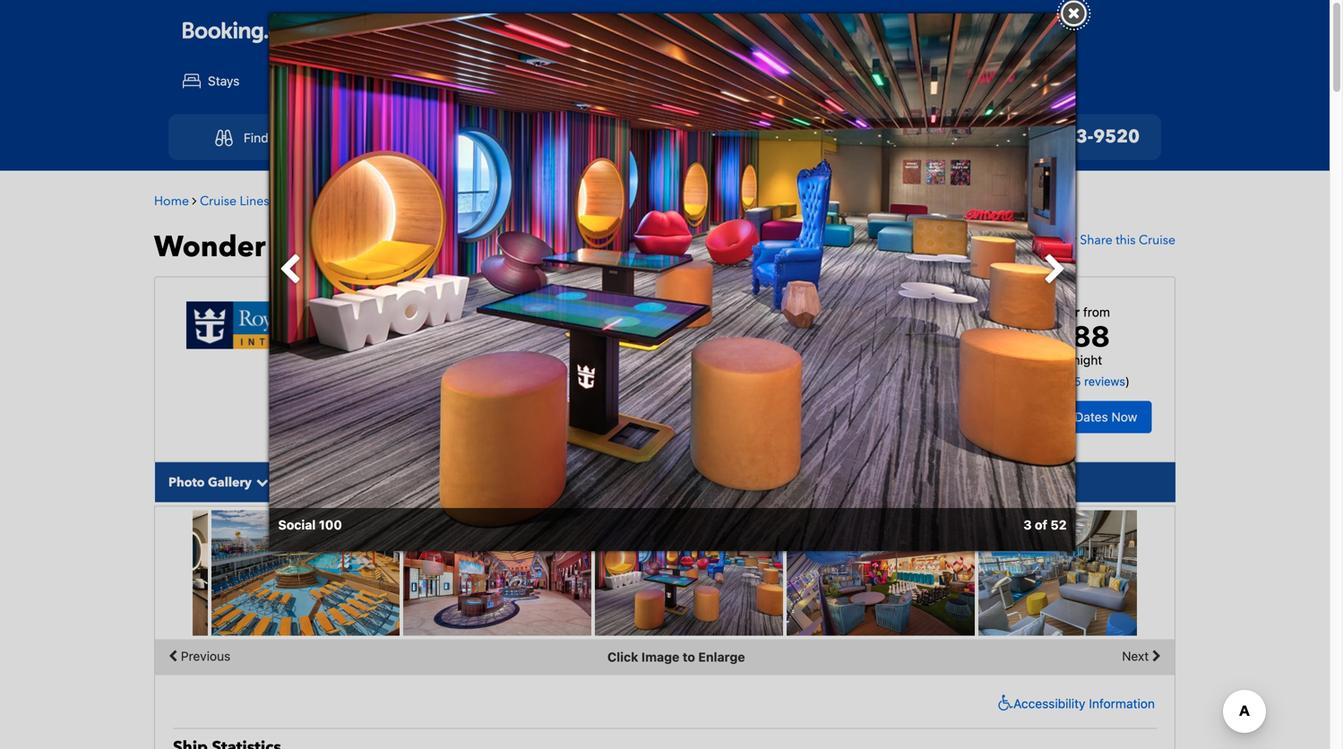 Task type: describe. For each thing, give the bounding box(es) containing it.
$127
[[1042, 353, 1069, 367]]

social 100 patio image
[[787, 510, 975, 636]]

275 reviews link
[[1061, 375, 1126, 388]]

100
[[319, 517, 342, 532]]

or
[[1065, 232, 1077, 249]]

dialog containing social 100
[[269, 0, 1087, 551]]

5
[[1046, 375, 1053, 388]]

to
[[683, 650, 695, 664]]

select          dates now
[[1035, 409, 1137, 424]]

0 vertical spatial wonder
[[385, 193, 431, 210]]

details
[[871, 474, 914, 491]]

chevron left image
[[168, 643, 177, 670]]

attractions link
[[729, 62, 846, 100]]

caribbean right royal
[[314, 193, 374, 210]]

wonder of the seas link
[[385, 193, 500, 210]]

social 100
[[278, 517, 342, 532]]

/ inside 4.5 / 5 ( 275 reviews )
[[1039, 375, 1043, 388]]

thomas,
[[843, 376, 893, 390]]

4.5
[[1008, 370, 1033, 389]]

maarten
[[514, 392, 562, 407]]

night for 7 night eastern caribbean & perfect day wonder of the seas
[[426, 296, 475, 321]]

next
[[1122, 649, 1152, 663]]

800-233-9520 link
[[981, 125, 1140, 151]]

9520
[[1094, 125, 1140, 149]]

ship details button
[[827, 462, 945, 502]]

click image to enlarge
[[608, 650, 745, 664]]

$888
[[1034, 319, 1110, 353]]

(orlando),
[[611, 357, 670, 371]]

at
[[578, 376, 590, 390]]

1 • from the left
[[712, 376, 718, 390]]

flight + hotel
[[400, 74, 477, 88]]

cruises link
[[622, 62, 722, 101]]

taxis
[[936, 74, 963, 88]]

of down the "cruise deals" link
[[435, 193, 446, 210]]

1 vertical spatial wonder
[[154, 228, 266, 267]]

booking.com home image
[[183, 21, 312, 44]]

canaveral
[[550, 357, 607, 371]]

ports
[[423, 376, 457, 390]]

7 for 7 night eastern caribbean & perfect day
[[508, 193, 515, 210]]

7 for 7 night eastern caribbean & perfect day wonder of the seas
[[410, 296, 422, 321]]

wonder of the seas main content
[[18, 180, 1185, 749]]

cruise for cruise search
[[918, 232, 955, 249]]

display the next photo gallery image image
[[1044, 254, 1067, 286]]

of inside 7 night eastern caribbean & perfect day wonder of the seas
[[466, 322, 479, 342]]

save or share this cruise
[[1035, 232, 1176, 249]]

travel menu navigation
[[168, 114, 1161, 160]]

cruise for cruise deals
[[440, 130, 477, 145]]

flights link
[[261, 62, 353, 100]]

cruises
[[663, 74, 706, 88]]

home link
[[154, 193, 189, 210]]

royal caribbean
[[280, 193, 374, 210]]

3
[[1024, 517, 1032, 532]]

previous
[[177, 649, 231, 663]]

dates
[[1075, 409, 1108, 424]]

of inside ports of call: perfect day at coco cay, bahamas • charlotte amalie, st. thomas, u.s.v.i. • philipsburg, st. maarten
[[460, 376, 472, 390]]

angle right image for wonder of the seas
[[500, 195, 505, 207]]

the inside 7 night eastern caribbean & perfect day wonder of the seas
[[483, 322, 503, 342]]

7 night eastern caribbean & perfect day wonder of the seas
[[410, 296, 762, 342]]

royal promenade image
[[403, 510, 591, 636]]

royal caribbean link
[[280, 193, 374, 210]]

233-
[[1053, 125, 1094, 149]]

amalie,
[[778, 376, 821, 390]]

image
[[642, 650, 680, 664]]

1 horizontal spatial the
[[449, 193, 468, 210]]

charlotte
[[721, 376, 775, 390]]

roundtrip:
[[423, 357, 489, 371]]

airport taxis
[[892, 74, 963, 88]]

flights
[[300, 74, 339, 88]]

stays
[[208, 74, 240, 88]]

accessibility information link
[[994, 694, 1155, 712]]

save or share this cruise link
[[1018, 232, 1176, 249]]

now
[[1112, 409, 1137, 424]]

day inside ports of call: perfect day at coco cay, bahamas • charlotte amalie, st. thomas, u.s.v.i. • philipsburg, st. maarten
[[552, 376, 575, 390]]

accessibility information
[[1014, 696, 1155, 711]]

a
[[272, 130, 279, 145]]

enlarge
[[698, 650, 745, 664]]

save
[[1035, 232, 1062, 249]]

0 horizontal spatial the
[[309, 228, 355, 267]]

airport taxis link
[[853, 62, 977, 100]]

reviews
[[1084, 375, 1126, 388]]

cruise
[[282, 130, 317, 145]]

0 vertical spatial st.
[[824, 376, 840, 390]]

night
[[1073, 353, 1102, 367]]

port
[[522, 357, 547, 371]]

ports of call: perfect day at coco cay, bahamas • charlotte amalie, st. thomas, u.s.v.i. • philipsburg, st. maarten
[[423, 376, 946, 407]]

wonder inside 7 night eastern caribbean & perfect day wonder of the seas
[[410, 322, 462, 342]]

home
[[154, 193, 189, 210]]

airport
[[892, 74, 932, 88]]

cruise for cruise lines
[[200, 193, 237, 210]]

information
[[1089, 696, 1155, 711]]

of down royal
[[273, 228, 302, 267]]



Task type: vqa. For each thing, say whether or not it's contained in the screenshot.
4.5
yes



Task type: locate. For each thing, give the bounding box(es) containing it.
cruise left deals
[[440, 130, 477, 145]]

52
[[1051, 517, 1067, 532]]

eastern for 7 night eastern caribbean & perfect day wonder of the seas
[[479, 296, 544, 321]]

photo gallery image thumbnails navigation
[[155, 639, 1175, 675]]

cruise lines link
[[200, 193, 269, 210]]

7 inside 7 night eastern caribbean & perfect day wonder of the seas
[[410, 296, 422, 321]]

7 night eastern caribbean & perfect day
[[508, 193, 739, 210]]

caribbean up the canaveral
[[549, 296, 639, 321]]

wonder
[[385, 193, 431, 210], [154, 228, 266, 267], [410, 322, 462, 342]]

/ up 4.5 / 5 ( 275 reviews )
[[1069, 353, 1073, 367]]

perfect
[[675, 193, 714, 210], [662, 296, 723, 321], [507, 376, 549, 390]]

1 angle right image from the left
[[378, 195, 382, 207]]

angle right image for royal caribbean
[[378, 195, 382, 207]]

1 vertical spatial night
[[426, 296, 475, 321]]

&
[[663, 193, 672, 210], [644, 296, 658, 321]]

0 vertical spatial wonder of the seas
[[385, 193, 497, 210]]

caribbean down 'travel menu' navigation
[[599, 193, 660, 210]]

perfect inside 7 night eastern caribbean & perfect day wonder of the seas
[[662, 296, 723, 321]]

(
[[1056, 375, 1061, 388]]

the down the "cruise deals" link
[[449, 193, 468, 210]]

1 horizontal spatial /
[[1069, 353, 1073, 367]]

perfect up the 'maarten'
[[507, 376, 549, 390]]

the up roundtrip:
[[483, 322, 503, 342]]

cruise left search
[[918, 232, 955, 249]]

display the previous photo gallery image image
[[278, 254, 301, 286]]

from for $888
[[1083, 305, 1110, 320]]

2 vertical spatial seas
[[507, 322, 537, 342]]

1 vertical spatial st.
[[495, 392, 511, 407]]

cruise left lines on the top
[[200, 193, 237, 210]]

2 vertical spatial day
[[552, 376, 575, 390]]

perfect inside ports of call: perfect day at coco cay, bahamas • charlotte amalie, st. thomas, u.s.v.i. • philipsburg, st. maarten
[[507, 376, 549, 390]]

& up the (orlando),
[[644, 296, 658, 321]]

800-
[[1012, 125, 1053, 149]]

from right interior
[[1083, 305, 1110, 320]]

0 vertical spatial /
[[1069, 353, 1073, 367]]

angle right image right 'home' link
[[192, 195, 197, 207]]

0 horizontal spatial night
[[426, 296, 475, 321]]

+
[[435, 74, 443, 88]]

select          dates now link
[[1021, 401, 1152, 433]]

• down florida
[[712, 376, 718, 390]]

1 horizontal spatial &
[[663, 193, 672, 210]]

angle right image right lines on the top
[[272, 195, 277, 207]]

roundtrip: from port canaveral (orlando), florida
[[423, 357, 712, 371]]

3 of 52
[[1024, 517, 1067, 532]]

caribbean for 7 night eastern caribbean & perfect day wonder of the seas
[[549, 296, 639, 321]]

night for 7 night eastern caribbean & perfect day
[[519, 193, 550, 210]]

chevron up image
[[914, 476, 931, 488]]

2 vertical spatial wonder
[[410, 322, 462, 342]]

angle right image right royal caribbean
[[378, 195, 382, 207]]

0 vertical spatial night
[[519, 193, 550, 210]]

cruise lines
[[200, 193, 269, 210]]

•
[[712, 376, 718, 390], [940, 376, 946, 390]]

car rentals
[[538, 74, 601, 88]]

florida
[[673, 357, 712, 371]]

2 vertical spatial perfect
[[507, 376, 549, 390]]

2 horizontal spatial the
[[483, 322, 503, 342]]

& inside 7 night eastern caribbean & perfect day wonder of the seas
[[644, 296, 658, 321]]

cruise right this
[[1139, 232, 1176, 249]]

1 horizontal spatial eastern
[[554, 193, 596, 210]]

perfect for 7 night eastern caribbean & perfect day wonder of the seas
[[662, 296, 723, 321]]

0 horizontal spatial 7
[[410, 296, 422, 321]]

1 vertical spatial 7
[[410, 296, 422, 321]]

select
[[1035, 409, 1071, 424]]

paper plane image
[[1018, 234, 1035, 246]]

wonder of the seas down the "cruise deals" link
[[385, 193, 497, 210]]

perfect for 7 night eastern caribbean & perfect day
[[675, 193, 714, 210]]

1 horizontal spatial st.
[[824, 376, 840, 390]]

seas up port
[[507, 322, 537, 342]]

1 vertical spatial the
[[309, 228, 355, 267]]

0 horizontal spatial •
[[712, 376, 718, 390]]

1 vertical spatial from
[[492, 357, 519, 371]]

/ left 5
[[1039, 375, 1043, 388]]

call:
[[475, 376, 503, 390]]

perfect up florida
[[662, 296, 723, 321]]

cruise inside 'travel menu' navigation
[[440, 130, 477, 145]]

search image
[[900, 232, 918, 247]]

& for 7 night eastern caribbean & perfect day wonder of the seas
[[644, 296, 658, 321]]

cruise
[[440, 130, 477, 145], [200, 193, 237, 210], [918, 232, 955, 249], [1139, 232, 1176, 249]]

philipsburg,
[[423, 392, 492, 407]]

cruise search link
[[900, 232, 1014, 249]]

cruise deals
[[440, 130, 512, 145]]

1 horizontal spatial angle right image
[[272, 195, 277, 207]]

find
[[244, 130, 269, 145]]

0 vertical spatial the
[[449, 193, 468, 210]]

eastern inside 7 night eastern caribbean & perfect day wonder of the seas
[[479, 296, 544, 321]]

map marker image
[[412, 376, 419, 389]]

7 up globe image on the top of the page
[[410, 296, 422, 321]]

1 horizontal spatial seas
[[471, 193, 497, 210]]

0 horizontal spatial /
[[1039, 375, 1043, 388]]

0 vertical spatial 7
[[508, 193, 515, 210]]

flight
[[400, 74, 432, 88]]

angle right image
[[378, 195, 382, 207], [500, 195, 505, 207]]

rentals
[[562, 74, 601, 88]]

caribbean inside 7 night eastern caribbean & perfect day wonder of the seas
[[549, 296, 639, 321]]

find a cruise
[[244, 130, 317, 145]]

1 angle right image from the left
[[192, 195, 197, 207]]

suite sun deck image
[[979, 510, 1167, 636]]

275
[[1061, 375, 1081, 388]]

0 vertical spatial seas
[[471, 193, 497, 210]]

from for port
[[492, 357, 519, 371]]

find a cruise link
[[196, 120, 337, 155]]

0 horizontal spatial eastern
[[479, 296, 544, 321]]

7 down deals
[[508, 193, 515, 210]]

interior from $888 $127 / night
[[1034, 305, 1110, 367]]

of up roundtrip:
[[466, 322, 479, 342]]

0 horizontal spatial angle right image
[[378, 195, 382, 207]]

previous link
[[164, 643, 231, 670]]

eastern
[[554, 193, 596, 210], [479, 296, 544, 321]]

0 vertical spatial perfect
[[675, 193, 714, 210]]

night
[[519, 193, 550, 210], [426, 296, 475, 321]]

wonder of the seas down royal
[[154, 228, 425, 267]]

from up call:
[[492, 357, 519, 371]]

0 vertical spatial &
[[663, 193, 672, 210]]

attractions
[[768, 74, 831, 88]]

day for 7 night eastern caribbean & perfect day wonder of the seas
[[728, 296, 762, 321]]

st. right amalie,
[[824, 376, 840, 390]]

2 • from the left
[[940, 376, 946, 390]]

wonder down cruise lines link
[[154, 228, 266, 267]]

social 100 image
[[269, 13, 1076, 551], [595, 510, 783, 636]]

car
[[538, 74, 558, 88]]

night inside 7 night eastern caribbean & perfect day wonder of the seas
[[426, 296, 475, 321]]

day for 7 night eastern caribbean & perfect day
[[717, 193, 739, 210]]

of right "3"
[[1035, 517, 1048, 532]]

1 vertical spatial wonder of the seas
[[154, 228, 425, 267]]

0 horizontal spatial angle right image
[[192, 195, 197, 207]]

seas inside 7 night eastern caribbean & perfect day wonder of the seas
[[507, 322, 537, 342]]

st. down call:
[[495, 392, 511, 407]]

0 horizontal spatial from
[[492, 357, 519, 371]]

1 vertical spatial day
[[728, 296, 762, 321]]

0 horizontal spatial seas
[[362, 228, 425, 267]]

caribbean for 7 night eastern caribbean & perfect day
[[599, 193, 660, 210]]

angle right image
[[192, 195, 197, 207], [272, 195, 277, 207]]

1 vertical spatial eastern
[[479, 296, 544, 321]]

)
[[1126, 375, 1130, 388]]

wonder up globe image on the top of the page
[[410, 322, 462, 342]]

seas
[[471, 193, 497, 210], [362, 228, 425, 267], [507, 322, 537, 342]]

royal caribbean image
[[186, 302, 379, 349]]

this
[[1116, 232, 1136, 249]]

/
[[1069, 353, 1073, 367], [1039, 375, 1043, 388]]

suite image
[[20, 510, 208, 636]]

car rentals link
[[499, 62, 615, 100]]

stays link
[[168, 62, 254, 100]]

1 vertical spatial perfect
[[662, 296, 723, 321]]

2 vertical spatial the
[[483, 322, 503, 342]]

2 horizontal spatial seas
[[507, 322, 537, 342]]

1 horizontal spatial •
[[940, 376, 946, 390]]

perfect down 'travel menu' navigation
[[675, 193, 714, 210]]

royal
[[280, 193, 311, 210]]

globe image
[[410, 357, 421, 370]]

1 vertical spatial &
[[644, 296, 658, 321]]

0 vertical spatial from
[[1083, 305, 1110, 320]]

flight + hotel link
[[360, 62, 492, 100]]

1 horizontal spatial 7
[[508, 193, 515, 210]]

1 vertical spatial seas
[[362, 228, 425, 267]]

hotel
[[446, 74, 477, 88]]

bahamas
[[655, 376, 708, 390]]

caribbean
[[314, 193, 374, 210], [599, 193, 660, 210], [549, 296, 639, 321]]

wonder right royal caribbean
[[385, 193, 431, 210]]

share
[[1080, 232, 1113, 249]]

2 angle right image from the left
[[272, 195, 277, 207]]

angle right image down deals
[[500, 195, 505, 207]]

chevron right image
[[1152, 643, 1161, 670]]

/ inside interior from $888 $127 / night
[[1069, 353, 1073, 367]]

lines
[[240, 193, 269, 210]]

from inside interior from $888 $127 / night
[[1083, 305, 1110, 320]]

• right u.s.v.i.
[[940, 376, 946, 390]]

the down royal caribbean
[[309, 228, 355, 267]]

cruise deals link
[[392, 120, 531, 155]]

social
[[278, 517, 316, 532]]

u.s.v.i.
[[897, 376, 937, 390]]

angle right image for home
[[192, 195, 197, 207]]

0 vertical spatial eastern
[[554, 193, 596, 210]]

click
[[608, 650, 638, 664]]

& down 'travel menu' navigation
[[663, 193, 672, 210]]

1 horizontal spatial night
[[519, 193, 550, 210]]

cruise search
[[918, 232, 997, 249]]

0 horizontal spatial &
[[644, 296, 658, 321]]

1 horizontal spatial angle right image
[[500, 195, 505, 207]]

ship
[[841, 474, 868, 491]]

1 horizontal spatial from
[[1083, 305, 1110, 320]]

2 angle right image from the left
[[500, 195, 505, 207]]

& for 7 night eastern caribbean & perfect day
[[663, 193, 672, 210]]

wonder of the seas
[[385, 193, 497, 210], [154, 228, 425, 267]]

search
[[958, 232, 997, 249]]

0 horizontal spatial st.
[[495, 392, 511, 407]]

st.
[[824, 376, 840, 390], [495, 392, 511, 407]]

accessibility
[[1014, 696, 1086, 711]]

dialog
[[269, 0, 1087, 551]]

coco
[[594, 376, 624, 390]]

of up "philipsburg," at the bottom left of page
[[460, 376, 472, 390]]

seas down cruise deals on the left of the page
[[471, 193, 497, 210]]

angle right image for cruise lines
[[272, 195, 277, 207]]

4.5 / 5 ( 275 reviews )
[[1008, 370, 1130, 389]]

wheelchair image
[[994, 694, 1014, 712]]

day
[[717, 193, 739, 210], [728, 296, 762, 321], [552, 376, 575, 390]]

eastern for 7 night eastern caribbean & perfect day
[[554, 193, 596, 210]]

seas down wonder of the seas link
[[362, 228, 425, 267]]

day inside 7 night eastern caribbean & perfect day wonder of the seas
[[728, 296, 762, 321]]

ship details
[[841, 474, 914, 491]]

pool image
[[211, 510, 400, 636]]

0 vertical spatial day
[[717, 193, 739, 210]]

1 vertical spatial /
[[1039, 375, 1043, 388]]

interior
[[1034, 305, 1080, 320]]



